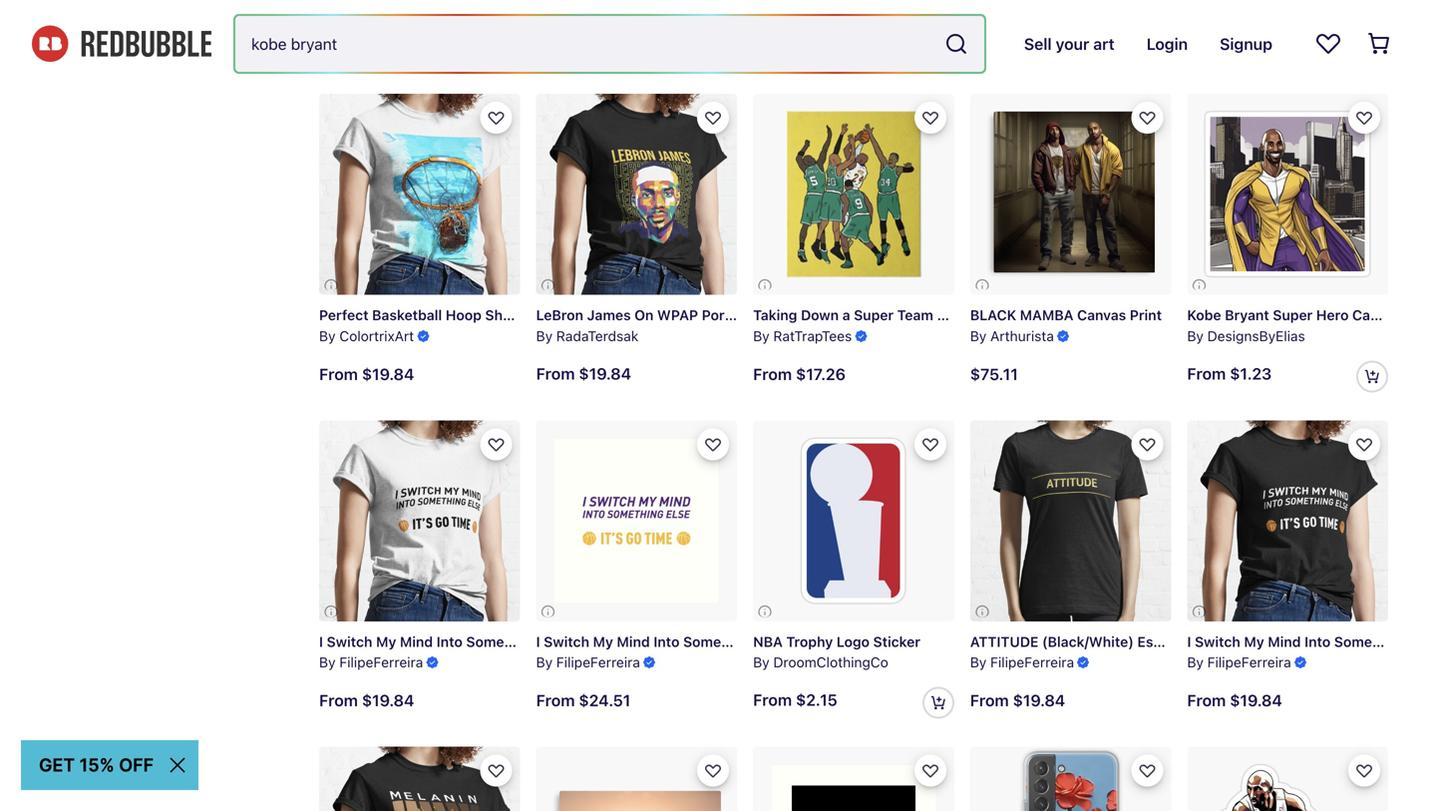 Task type: locate. For each thing, give the bounding box(es) containing it.
t- right essential
[[1202, 634, 1217, 650]]

modal overlay box frame element
[[319, 0, 738, 78]]

by filipeferreira for 'i switch my mind into something else - it's go time! (white) classic t-shirt' image
[[1188, 654, 1292, 671]]

kobe bryant super hero cartoon sticker image
[[1188, 94, 1389, 295]]

1 horizontal spatial super
[[1274, 307, 1314, 324]]

from for i switch my mind into something else - it's go time! classic t-shirt image
[[319, 691, 358, 710]]

nba trophy logo sticker by droomclothingco
[[754, 634, 921, 671]]

attitude
[[971, 634, 1039, 650]]

black
[[971, 307, 1017, 324]]

colortrixart
[[340, 328, 414, 344]]

1 horizontal spatial print
[[1130, 307, 1163, 324]]

None field
[[236, 16, 985, 72]]

2 super from the left
[[1274, 307, 1314, 324]]

perfect basketball hoop shot trio three classic t-shirt
[[319, 307, 691, 324]]

print right canvas
[[1130, 307, 1163, 324]]

print up arthurista
[[1005, 307, 1038, 324]]

from $19.84 for lebron james on wpap portrait classic t-shirt
[[536, 364, 632, 383]]

2 filipeferreira from the left
[[557, 654, 641, 671]]

down
[[801, 307, 839, 324]]

1 print from the left
[[1005, 307, 1038, 324]]

$19.84 for lebron james on wpap portrait classic t-shirt
[[579, 364, 632, 383]]

from $24.51
[[536, 691, 631, 710]]

from $19.84
[[536, 364, 632, 383], [319, 365, 415, 384], [319, 691, 415, 710], [971, 691, 1066, 710], [1188, 691, 1283, 710]]

0 horizontal spatial super
[[854, 307, 894, 324]]

logo
[[837, 634, 870, 650]]

by filipeferreira for i switch my mind into something else - it's go time! (purple and yellow) art print image
[[536, 654, 641, 671]]

sticker
[[874, 634, 921, 650]]

from for 'i switch my mind into something else - it's go time! (white) classic t-shirt' image
[[1188, 691, 1227, 710]]

$19.84
[[579, 364, 632, 383], [362, 365, 415, 384], [362, 691, 415, 710], [1014, 691, 1066, 710], [1231, 691, 1283, 710]]

by for taking down a super team art board print 'image'
[[754, 328, 770, 344]]

by for 'i switch my mind into something else - it's go time! (white) classic t-shirt' image
[[1188, 654, 1204, 671]]

4 filipeferreira from the left
[[1208, 654, 1292, 671]]

0 horizontal spatial classic
[[592, 307, 640, 324]]

i switch my mind into something else - it's go time! (purple and yellow) art print image
[[536, 420, 738, 622]]

by inside kobe bryant super hero cartoon stick by designsbyelias
[[1188, 328, 1204, 344]]

by filipeferreira
[[319, 654, 423, 671], [536, 654, 641, 671], [971, 654, 1075, 671], [1188, 654, 1292, 671]]

bryant
[[1226, 307, 1270, 324]]

from $19.84 for perfect basketball hoop shot trio three classic t-shirt
[[319, 365, 415, 384]]

$19.84 for attitude (black/white) essential t-shirt
[[1014, 691, 1066, 710]]

1 horizontal spatial shirt
[[823, 307, 855, 324]]

attitude (black/white) essential t-shirt image
[[971, 420, 1172, 622]]

basketball
[[372, 307, 442, 324]]

1 horizontal spatial t-
[[808, 307, 823, 324]]

t-
[[644, 307, 659, 324], [808, 307, 823, 324], [1202, 634, 1217, 650]]

i switch my mind into something else - it's go time! (white) classic t-shirt image
[[1188, 420, 1389, 622]]

$24.51
[[579, 691, 631, 710]]

board
[[962, 307, 1002, 324]]

by inside nba trophy logo sticker by droomclothingco
[[754, 654, 770, 671]]

1 filipeferreira from the left
[[340, 654, 423, 671]]

james
[[587, 307, 631, 324]]

$24.86 link
[[754, 0, 955, 78]]

from $2.15
[[754, 691, 838, 709]]

super inside kobe bryant super hero cartoon stick by designsbyelias
[[1274, 307, 1314, 324]]

Search term search field
[[236, 16, 937, 72]]

filipeferreira for attitude (black/white) essential t-shirt "image"
[[991, 654, 1075, 671]]

canvas
[[1078, 307, 1127, 324]]

radaterdsak
[[557, 328, 639, 344]]

nba trophy logo sticker image
[[754, 420, 955, 622]]

classic inside lebron james on wpap portrait classic t-shirt by radaterdsak
[[757, 307, 805, 324]]

shirt right essential
[[1217, 634, 1249, 650]]

black mamba canvas print
[[971, 307, 1163, 324]]

classic up radaterdsak
[[592, 307, 640, 324]]

from for attitude (black/white) essential t-shirt "image"
[[971, 691, 1010, 710]]

super right a on the top right
[[854, 307, 894, 324]]

stick
[[1411, 307, 1437, 324]]

filipeferreira for i switch my mind into something else - it's go time! classic t-shirt image
[[340, 654, 423, 671]]

by for i switch my mind into something else - it's go time! (purple and yellow) art print image
[[536, 654, 553, 671]]

i switch my mind into something else - it's go time! classic t-shirt image
[[319, 420, 521, 622]]

3 filipeferreira from the left
[[991, 654, 1075, 671]]

from
[[971, 4, 1014, 23], [536, 364, 575, 383], [1188, 364, 1227, 383], [319, 365, 358, 384], [754, 365, 792, 384], [754, 691, 792, 709], [319, 691, 358, 710], [536, 691, 575, 710], [971, 691, 1010, 710], [1188, 691, 1227, 710]]

t- right james
[[644, 307, 659, 324]]

1 by filipeferreira from the left
[[319, 654, 423, 671]]

$19.84 for perfect basketball hoop shot trio three classic t-shirt
[[362, 365, 415, 384]]

shirt up the rattraptees
[[823, 307, 855, 324]]

cartoon
[[1353, 307, 1407, 324]]

lebron james on wpap portrait classic t-shirt by radaterdsak
[[536, 307, 855, 344]]

2 classic from the left
[[757, 307, 805, 324]]

classic
[[592, 307, 640, 324], [757, 307, 805, 324]]

by for black mamba canvas print image
[[971, 328, 987, 344]]

print
[[1005, 307, 1038, 324], [1130, 307, 1163, 324]]

classic up by rattraptees
[[757, 307, 805, 324]]

by for perfect basketball hoop shot trio three classic t-shirt image
[[319, 328, 336, 344]]

0 horizontal spatial print
[[1005, 307, 1038, 324]]

by filipeferreira for i switch my mind into something else - it's go time! classic t-shirt image
[[319, 654, 423, 671]]

$75.11
[[971, 365, 1019, 384]]

t- up the rattraptees
[[808, 307, 823, 324]]

4 by filipeferreira from the left
[[1188, 654, 1292, 671]]

2 by filipeferreira from the left
[[536, 654, 641, 671]]

by arthurista
[[971, 328, 1055, 344]]

1 horizontal spatial classic
[[757, 307, 805, 324]]

filipeferreira
[[340, 654, 423, 671], [557, 654, 641, 671], [991, 654, 1075, 671], [1208, 654, 1292, 671]]

from $17.26
[[754, 365, 846, 384]]

1 super from the left
[[854, 307, 894, 324]]

3 by filipeferreira from the left
[[971, 654, 1075, 671]]

on
[[635, 307, 654, 324]]

super
[[854, 307, 894, 324], [1274, 307, 1314, 324]]

shirt right on
[[659, 307, 691, 324]]

redbubble logo image
[[32, 26, 212, 62]]

by
[[319, 328, 336, 344], [536, 328, 553, 344], [754, 328, 770, 344], [971, 328, 987, 344], [1188, 328, 1204, 344], [319, 654, 336, 671], [536, 654, 553, 671], [754, 654, 770, 671], [971, 654, 987, 671], [1188, 654, 1204, 671]]

taking down a super team art board print
[[754, 307, 1038, 324]]

shirt
[[659, 307, 691, 324], [823, 307, 855, 324], [1217, 634, 1249, 650]]

2 horizontal spatial shirt
[[1217, 634, 1249, 650]]

super left hero
[[1274, 307, 1314, 324]]



Task type: vqa. For each thing, say whether or not it's contained in the screenshot.
the team
yes



Task type: describe. For each thing, give the bounding box(es) containing it.
by filipeferreira for attitude (black/white) essential t-shirt "image"
[[971, 654, 1075, 671]]

wpap
[[658, 307, 699, 324]]

filipeferreira for 'i switch my mind into something else - it's go time! (white) classic t-shirt' image
[[1208, 654, 1292, 671]]

taking
[[754, 307, 798, 324]]

0 horizontal spatial t-
[[644, 307, 659, 324]]

kobe bryant super hero cartoon stick by designsbyelias
[[1188, 307, 1437, 344]]

droomclothingco
[[774, 654, 889, 671]]

from for lebron james on wpap portrait classic t-shirt image
[[536, 364, 575, 383]]

mamba
[[1021, 307, 1074, 324]]

$2.15
[[796, 691, 838, 709]]

lebron james on wpap portrait classic t-shirt image
[[536, 94, 738, 295]]

designsbyelias
[[1208, 328, 1306, 344]]

from $1.23
[[1188, 364, 1273, 383]]

a
[[843, 307, 851, 324]]

by inside lebron james on wpap portrait classic t-shirt by radaterdsak
[[536, 328, 553, 344]]

team
[[898, 307, 934, 324]]

by for attitude (black/white) essential t-shirt "image"
[[971, 654, 987, 671]]

perfect
[[319, 307, 369, 324]]

$24.86
[[754, 4, 808, 23]]

nba
[[754, 634, 783, 650]]

t- inside lebron james on wpap portrait classic t-shirt by radaterdsak
[[808, 307, 823, 324]]

from link
[[971, 0, 1172, 78]]

essential
[[1138, 634, 1199, 650]]

from $19.84 for attitude (black/white) essential t-shirt
[[971, 691, 1066, 710]]

three
[[550, 307, 589, 324]]

from for i switch my mind into something else - it's go time! (purple and yellow) art print image
[[536, 691, 575, 710]]

0 horizontal spatial shirt
[[659, 307, 691, 324]]

lebron
[[536, 307, 584, 324]]

by rattraptees
[[754, 328, 852, 344]]

trophy
[[787, 634, 834, 650]]

rattraptees
[[774, 328, 852, 344]]

filipeferreira for i switch my mind into something else - it's go time! (purple and yellow) art print image
[[557, 654, 641, 671]]

attitude (black/white) essential t-shirt
[[971, 634, 1249, 650]]

shirt inside lebron james on wpap portrait classic t-shirt by radaterdsak
[[823, 307, 855, 324]]

(black/white)
[[1043, 634, 1135, 650]]

shot
[[485, 307, 517, 324]]

from for taking down a super team art board print 'image'
[[754, 365, 792, 384]]

2 horizontal spatial t-
[[1202, 634, 1217, 650]]

perfect basketball hoop shot trio three classic t-shirt image
[[319, 94, 521, 295]]

from for perfect basketball hoop shot trio three classic t-shirt image
[[319, 365, 358, 384]]

arthurista
[[991, 328, 1055, 344]]

hero
[[1317, 307, 1350, 324]]

$1.23
[[1231, 364, 1273, 383]]

taking down a super team art board print image
[[754, 94, 955, 295]]

2 print from the left
[[1130, 307, 1163, 324]]

portrait
[[702, 307, 753, 324]]

hoop
[[446, 307, 482, 324]]

by colortrixart
[[319, 328, 414, 344]]

trio
[[520, 307, 546, 324]]

$17.26
[[796, 365, 846, 384]]

1 classic from the left
[[592, 307, 640, 324]]

black mamba canvas print image
[[971, 94, 1172, 295]]

kobe
[[1188, 307, 1222, 324]]

by for i switch my mind into something else - it's go time! classic t-shirt image
[[319, 654, 336, 671]]

art
[[938, 307, 959, 324]]



